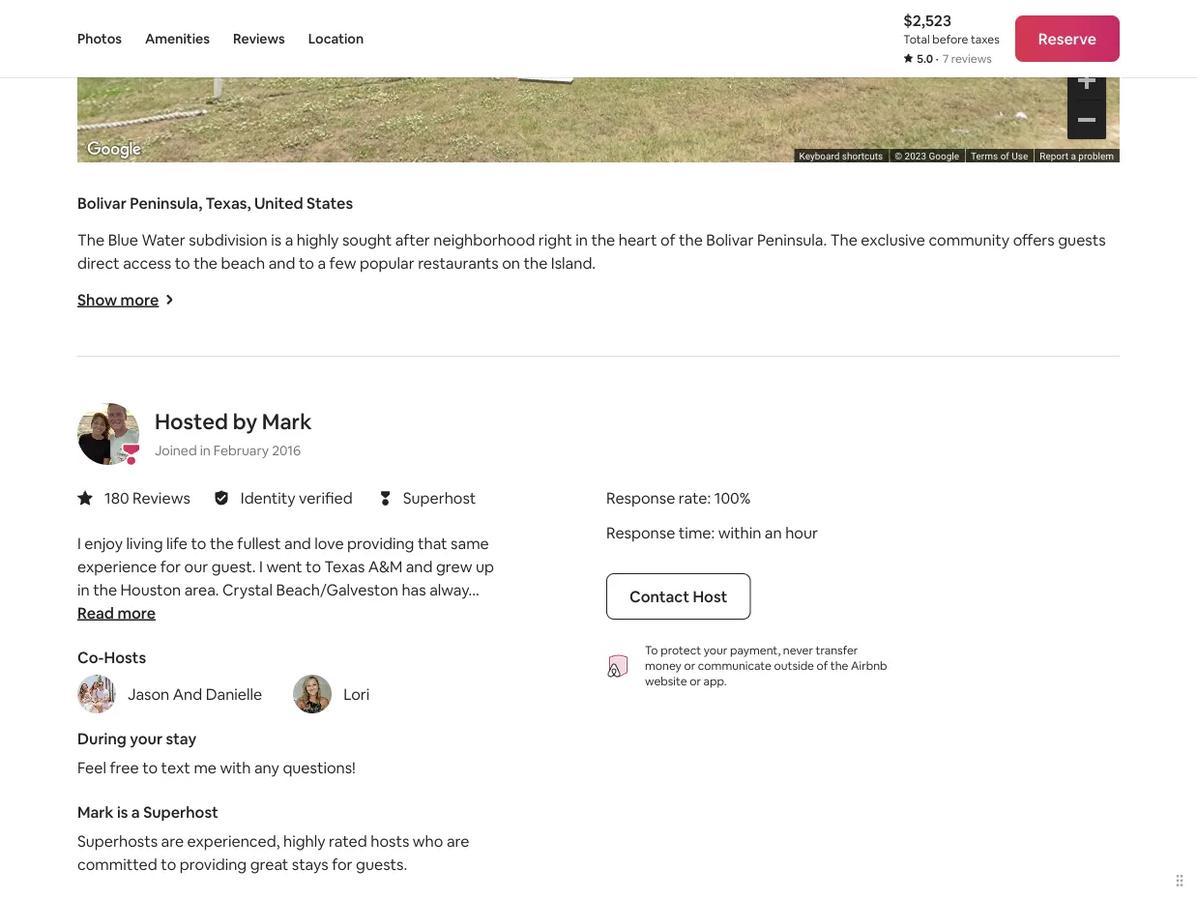 Task type: describe. For each thing, give the bounding box(es) containing it.
response time : within an hour
[[607, 523, 818, 543]]

i enjoy living life to the fullest and love providing that same experience for our guest. i went to texas a&m and grew up in the houston area. crystal beach/galveston has alway… read more
[[77, 534, 494, 623]]

: for response rate
[[708, 488, 711, 508]]

outside
[[775, 659, 815, 674]]

went
[[266, 557, 302, 577]]

restaurants
[[418, 253, 499, 273]]

few
[[329, 253, 356, 273]]

taxes
[[971, 32, 1000, 47]]

google image
[[82, 138, 146, 163]]

amenities
[[145, 30, 210, 47]]

the blue water subdivision is a highly sought after neighborhood right in the heart of the bolivar peninsula. the exclusive community offers guests direct access to the beach and to a few popular restaurants on the island.
[[77, 230, 1106, 273]]

during
[[77, 729, 127, 749]]

a&m
[[368, 557, 403, 577]]

report
[[1040, 151, 1069, 162]]

free
[[110, 758, 139, 778]]

after
[[395, 230, 430, 250]]

terms of use link
[[971, 151, 1029, 162]]

houston
[[120, 580, 181, 600]]

crystal
[[223, 580, 273, 600]]

highly inside mark is a superhost superhosts are experienced, highly rated hosts who are committed to providing great stays for guests.
[[283, 832, 326, 851]]

lori
[[344, 685, 370, 704]]

response rate : 100%
[[607, 488, 751, 508]]

180
[[104, 488, 129, 508]]

same
[[451, 534, 489, 554]]

jason
[[128, 685, 169, 704]]

subdivision
[[189, 230, 268, 250]]

offers
[[1014, 230, 1055, 250]]

5.0 · 7 reviews
[[917, 51, 992, 66]]

180 reviews
[[104, 488, 190, 508]]

2 are from the left
[[447, 832, 470, 851]]

more inside i enjoy living life to the fullest and love providing that same experience for our guest. i went to texas a&m and grew up in the houston area. crystal beach/galveston has alway… read more
[[117, 603, 156, 623]]

and inside the blue water subdivision is a highly sought after neighborhood right in the heart of the bolivar peninsula. the exclusive community offers guests direct access to the beach and to a few popular restaurants on the island.
[[269, 253, 296, 273]]

with
[[220, 758, 251, 778]]

hosts
[[371, 832, 410, 851]]

is inside mark is a superhost superhosts are experienced, highly rated hosts who are committed to providing great stays for guests.
[[117, 803, 128, 822]]

and
[[173, 685, 202, 704]]

contact host
[[630, 587, 728, 607]]

me
[[194, 758, 217, 778]]

read more button
[[77, 602, 156, 625]]

photos
[[77, 30, 122, 47]]

amenities button
[[145, 0, 210, 77]]

is inside the blue water subdivision is a highly sought after neighborhood right in the heart of the bolivar peninsula. the exclusive community offers guests direct access to the beach and to a few popular restaurants on the island.
[[271, 230, 282, 250]]

bolivar peninsula, texas, united states
[[77, 193, 353, 213]]

danielle
[[206, 685, 262, 704]]

lori is a superhost. learn more about lori. image
[[293, 675, 332, 714]]

great
[[250, 855, 289, 875]]

7
[[943, 51, 949, 66]]

the down subdivision
[[194, 253, 218, 273]]

terms
[[971, 151, 999, 162]]

alway…
[[430, 580, 480, 600]]

peninsula,
[[130, 193, 202, 213]]

by
[[233, 408, 258, 436]]

total
[[904, 32, 930, 47]]

$2,523
[[904, 10, 952, 30]]

1 horizontal spatial i
[[259, 557, 263, 577]]

guest.
[[212, 557, 256, 577]]

shortcuts
[[842, 151, 884, 162]]

our
[[184, 557, 208, 577]]

reserve button
[[1016, 15, 1120, 62]]

before
[[933, 32, 969, 47]]

2 vertical spatial and
[[406, 557, 433, 577]]

lori is a superhost. learn more about lori. image
[[293, 675, 332, 714]]

that
[[418, 534, 448, 554]]

the up guest. at the left of the page
[[210, 534, 234, 554]]

keyboard
[[800, 151, 840, 162]]

jason and danielle is a superhost. learn more about jason and danielle. image
[[77, 675, 116, 714]]

feel
[[77, 758, 106, 778]]

in inside hosted by mark joined in february 2016
[[200, 442, 211, 460]]

transfer
[[816, 644, 858, 658]]

highly inside the blue water subdivision is a highly sought after neighborhood right in the heart of the bolivar peninsula. the exclusive community offers guests direct access to the beach and to a few popular restaurants on the island.
[[297, 230, 339, 250]]

mark inside mark is a superhost superhosts are experienced, highly rated hosts who are committed to providing great stays for guests.
[[77, 803, 114, 822]]

jason and danielle is a superhost. learn more about jason and danielle. image
[[77, 675, 116, 714]]

keyboard shortcuts button
[[800, 150, 884, 163]]

texas,
[[206, 193, 251, 213]]

0 vertical spatial more
[[121, 290, 159, 310]]

any
[[254, 758, 279, 778]]

community
[[929, 230, 1010, 250]]

the left heart
[[591, 230, 616, 250]]

0 vertical spatial reviews
[[233, 30, 285, 47]]

host
[[693, 587, 728, 607]]

airbnb
[[851, 659, 888, 674]]

in inside i enjoy living life to the fullest and love providing that same experience for our guest. i went to texas a&m and grew up in the houston area. crystal beach/galveston has alway… read more
[[77, 580, 90, 600]]

0 vertical spatial of
[[1001, 151, 1010, 162]]

within
[[719, 523, 762, 543]]

to inside mark is a superhost superhosts are experienced, highly rated hosts who are committed to providing great stays for guests.
[[161, 855, 176, 875]]

grew
[[436, 557, 473, 577]]

rate
[[679, 488, 708, 508]]

a right report
[[1071, 151, 1077, 162]]

text
[[161, 758, 190, 778]]

reviews
[[952, 51, 992, 66]]

exclusive
[[861, 230, 926, 250]]

co-
[[77, 648, 104, 668]]

to right life
[[191, 534, 207, 554]]

blue
[[108, 230, 138, 250]]

location
[[308, 30, 364, 47]]

response for response time
[[607, 523, 676, 543]]

1 vertical spatial and
[[284, 534, 311, 554]]

bolivar inside the blue water subdivision is a highly sought after neighborhood right in the heart of the bolivar peninsula. the exclusive community offers guests direct access to the beach and to a few popular restaurants on the island.
[[707, 230, 754, 250]]

never
[[783, 644, 814, 658]]

to down water
[[175, 253, 190, 273]]

hosts
[[104, 648, 146, 668]]

report a problem
[[1040, 151, 1114, 162]]

identity verified
[[241, 488, 353, 508]]

response for response rate
[[607, 488, 676, 508]]



Task type: vqa. For each thing, say whether or not it's contained in the screenshot.
that
yes



Task type: locate. For each thing, give the bounding box(es) containing it.
of right heart
[[661, 230, 676, 250]]

0 vertical spatial i
[[77, 534, 81, 554]]

payment,
[[730, 644, 781, 658]]

your
[[704, 644, 728, 658], [130, 729, 163, 749]]

1 horizontal spatial the
[[831, 230, 858, 250]]

your up communicate
[[704, 644, 728, 658]]

providing
[[347, 534, 415, 554], [180, 855, 247, 875]]

mark is a superhost superhosts are experienced, highly rated hosts who are committed to providing great stays for guests.
[[77, 803, 470, 875]]

more down "access"
[[121, 290, 159, 310]]

superhost down text
[[143, 803, 218, 822]]

1 vertical spatial mark
[[77, 803, 114, 822]]

or down the protect
[[684, 659, 696, 674]]

© 2023 google
[[895, 151, 960, 162]]

1 horizontal spatial of
[[817, 659, 828, 674]]

100%
[[715, 488, 751, 508]]

of inside to protect your payment, never transfer money or communicate outside of the airbnb website or app.
[[817, 659, 828, 674]]

the down transfer
[[831, 659, 849, 674]]

the right on
[[524, 253, 548, 273]]

1 horizontal spatial providing
[[347, 534, 415, 554]]

for down rated
[[332, 855, 353, 875]]

0 horizontal spatial superhost
[[143, 803, 218, 822]]

the
[[77, 230, 105, 250], [831, 230, 858, 250]]

and up "went"
[[284, 534, 311, 554]]

mark up 2016
[[262, 408, 312, 436]]

reviews right 180
[[133, 488, 190, 508]]

0 horizontal spatial i
[[77, 534, 81, 554]]

:
[[708, 488, 711, 508], [712, 523, 715, 543]]

terms of use
[[971, 151, 1029, 162]]

are right superhosts
[[161, 832, 184, 851]]

jason and danielle
[[128, 685, 262, 704]]

i left "went"
[[259, 557, 263, 577]]

1 vertical spatial :
[[712, 523, 715, 543]]

money
[[645, 659, 682, 674]]

1 horizontal spatial superhost
[[403, 489, 476, 509]]

providing inside mark is a superhost superhosts are experienced, highly rated hosts who are committed to providing great stays for guests.
[[180, 855, 247, 875]]

to down 'love'
[[306, 557, 321, 577]]

0 vertical spatial bolivar
[[77, 193, 127, 213]]

in up island. on the left of page
[[576, 230, 588, 250]]

2 horizontal spatial in
[[576, 230, 588, 250]]

guests.
[[356, 855, 407, 875]]

2 response from the top
[[607, 523, 676, 543]]

identity
[[241, 488, 296, 508]]

is up superhosts
[[117, 803, 128, 822]]

0 horizontal spatial providing
[[180, 855, 247, 875]]

1 vertical spatial reviews
[[133, 488, 190, 508]]

hosted by mark joined in february 2016
[[155, 408, 312, 460]]

the left exclusive
[[831, 230, 858, 250]]

february
[[214, 442, 269, 460]]

1 horizontal spatial are
[[447, 832, 470, 851]]

0 horizontal spatial the
[[77, 230, 105, 250]]

1 vertical spatial in
[[200, 442, 211, 460]]

1 are from the left
[[161, 832, 184, 851]]

communicate
[[698, 659, 772, 674]]

a down united
[[285, 230, 293, 250]]

up
[[476, 557, 494, 577]]

: left the within
[[712, 523, 715, 543]]

0 vertical spatial mark
[[262, 408, 312, 436]]

peninsula.
[[757, 230, 827, 250]]

0 vertical spatial superhost
[[403, 489, 476, 509]]

5.0
[[917, 51, 934, 66]]

$2,523 total before taxes
[[904, 10, 1000, 47]]

your inside to protect your payment, never transfer money or communicate outside of the airbnb website or app.
[[704, 644, 728, 658]]

beach/galveston
[[276, 580, 399, 600]]

·
[[936, 51, 939, 66]]

0 vertical spatial providing
[[347, 534, 415, 554]]

of inside the blue water subdivision is a highly sought after neighborhood right in the heart of the bolivar peninsula. the exclusive community offers guests direct access to the beach and to a few popular restaurants on the island.
[[661, 230, 676, 250]]

: for response time
[[712, 523, 715, 543]]

0 horizontal spatial is
[[117, 803, 128, 822]]

photos button
[[77, 0, 122, 77]]

mark inside hosted by mark joined in february 2016
[[262, 408, 312, 436]]

mark
[[262, 408, 312, 436], [77, 803, 114, 822]]

superhost inside mark is a superhost superhosts are experienced, highly rated hosts who are committed to providing great stays for guests.
[[143, 803, 218, 822]]

to inside "during your stay feel free to text me with any questions!"
[[142, 758, 158, 778]]

highly up stays
[[283, 832, 326, 851]]

1 vertical spatial more
[[117, 603, 156, 623]]

verified
[[299, 488, 353, 508]]

bolivar up blue
[[77, 193, 127, 213]]

1 vertical spatial for
[[332, 855, 353, 875]]

has
[[402, 580, 426, 600]]

©
[[895, 151, 903, 162]]

is down united
[[271, 230, 282, 250]]

the up read
[[93, 580, 117, 600]]

0 horizontal spatial in
[[77, 580, 90, 600]]

are
[[161, 832, 184, 851], [447, 832, 470, 851]]

questions!
[[283, 758, 356, 778]]

committed
[[77, 855, 157, 875]]

󰀃
[[381, 487, 390, 510]]

heart
[[619, 230, 657, 250]]

i
[[77, 534, 81, 554], [259, 557, 263, 577]]

for inside mark is a superhost superhosts are experienced, highly rated hosts who are committed to providing great stays for guests.
[[332, 855, 353, 875]]

superhost
[[403, 489, 476, 509], [143, 803, 218, 822]]

response down response rate : 100%
[[607, 523, 676, 543]]

2 vertical spatial in
[[77, 580, 90, 600]]

0 vertical spatial or
[[684, 659, 696, 674]]

0 horizontal spatial reviews
[[133, 488, 190, 508]]

problem
[[1079, 151, 1114, 162]]

hosted
[[155, 408, 228, 436]]

texas
[[325, 557, 365, 577]]

show more
[[77, 290, 159, 310]]

providing down experienced,
[[180, 855, 247, 875]]

to left few on the left top of the page
[[299, 253, 314, 273]]

of
[[1001, 151, 1010, 162], [661, 230, 676, 250], [817, 659, 828, 674]]

1 horizontal spatial mark
[[262, 408, 312, 436]]

beach
[[221, 253, 265, 273]]

website
[[645, 674, 687, 689]]

and up has
[[406, 557, 433, 577]]

response left rate
[[607, 488, 676, 508]]

2 vertical spatial of
[[817, 659, 828, 674]]

on
[[502, 253, 520, 273]]

0 vertical spatial your
[[704, 644, 728, 658]]

an
[[765, 523, 782, 543]]

more down houston
[[117, 603, 156, 623]]

in up read
[[77, 580, 90, 600]]

1 response from the top
[[607, 488, 676, 508]]

to protect your payment, never transfer money or communicate outside of the airbnb website or app.
[[645, 644, 888, 689]]

or
[[684, 659, 696, 674], [690, 674, 701, 689]]

0 vertical spatial :
[[708, 488, 711, 508]]

2016
[[272, 442, 301, 460]]

island.
[[551, 253, 596, 273]]

highly up few on the left top of the page
[[297, 230, 339, 250]]

0 vertical spatial is
[[271, 230, 282, 250]]

2 the from the left
[[831, 230, 858, 250]]

use
[[1012, 151, 1029, 162]]

1 vertical spatial providing
[[180, 855, 247, 875]]

0 horizontal spatial your
[[130, 729, 163, 749]]

report a problem link
[[1040, 151, 1114, 162]]

reviews left location
[[233, 30, 285, 47]]

of down transfer
[[817, 659, 828, 674]]

0 horizontal spatial bolivar
[[77, 193, 127, 213]]

the up direct
[[77, 230, 105, 250]]

1 vertical spatial is
[[117, 803, 128, 822]]

living
[[126, 534, 163, 554]]

enjoy
[[84, 534, 123, 554]]

a inside mark is a superhost superhosts are experienced, highly rated hosts who are committed to providing great stays for guests.
[[131, 803, 140, 822]]

superhost up that in the bottom left of the page
[[403, 489, 476, 509]]

1 vertical spatial of
[[661, 230, 676, 250]]

1 vertical spatial highly
[[283, 832, 326, 851]]

1 horizontal spatial is
[[271, 230, 282, 250]]

0 vertical spatial highly
[[297, 230, 339, 250]]

0 vertical spatial and
[[269, 253, 296, 273]]

1 vertical spatial i
[[259, 557, 263, 577]]

are right who
[[447, 832, 470, 851]]

time
[[679, 523, 712, 543]]

1 the from the left
[[77, 230, 105, 250]]

0 horizontal spatial mark
[[77, 803, 114, 822]]

providing inside i enjoy living life to the fullest and love providing that same experience for our guest. i went to texas a&m and grew up in the houston area. crystal beach/galveston has alway… read more
[[347, 534, 415, 554]]

1 vertical spatial bolivar
[[707, 230, 754, 250]]

your inside "during your stay feel free to text me with any questions!"
[[130, 729, 163, 749]]

0 horizontal spatial of
[[661, 230, 676, 250]]

0 horizontal spatial for
[[160, 557, 181, 577]]

protect
[[661, 644, 701, 658]]

a left few on the left top of the page
[[318, 253, 326, 273]]

1 horizontal spatial reviews
[[233, 30, 285, 47]]

superhosts
[[77, 832, 158, 851]]

2 horizontal spatial of
[[1001, 151, 1010, 162]]

1 vertical spatial your
[[130, 729, 163, 749]]

area.
[[184, 580, 219, 600]]

to
[[645, 644, 658, 658]]

1 vertical spatial superhost
[[143, 803, 218, 822]]

states
[[307, 193, 353, 213]]

love
[[315, 534, 344, 554]]

0 horizontal spatial are
[[161, 832, 184, 851]]

1 horizontal spatial in
[[200, 442, 211, 460]]

2023
[[905, 151, 927, 162]]

fullest
[[237, 534, 281, 554]]

response
[[607, 488, 676, 508], [607, 523, 676, 543]]

providing up the a&m
[[347, 534, 415, 554]]

experience
[[77, 557, 157, 577]]

experienced,
[[187, 832, 280, 851]]

1 horizontal spatial your
[[704, 644, 728, 658]]

google
[[929, 151, 960, 162]]

0 vertical spatial response
[[607, 488, 676, 508]]

read
[[77, 603, 114, 623]]

contact host link
[[607, 574, 751, 620]]

bolivar left peninsula.
[[707, 230, 754, 250]]

co-hosts
[[77, 648, 146, 668]]

for inside i enjoy living life to the fullest and love providing that same experience for our guest. i went to texas a&m and grew up in the houston area. crystal beach/galveston has alway… read more
[[160, 557, 181, 577]]

your left stay
[[130, 729, 163, 749]]

1 vertical spatial or
[[690, 674, 701, 689]]

for down life
[[160, 557, 181, 577]]

1 horizontal spatial bolivar
[[707, 230, 754, 250]]

0 vertical spatial for
[[160, 557, 181, 577]]

the right heart
[[679, 230, 703, 250]]

1 vertical spatial response
[[607, 523, 676, 543]]

mark up superhosts
[[77, 803, 114, 822]]

and right beach
[[269, 253, 296, 273]]

in right joined
[[200, 442, 211, 460]]

or left app.
[[690, 674, 701, 689]]

: left 100%
[[708, 488, 711, 508]]

during your stay feel free to text me with any questions!
[[77, 729, 356, 778]]

of left use
[[1001, 151, 1010, 162]]

right
[[539, 230, 572, 250]]

who
[[413, 832, 443, 851]]

the inside to protect your payment, never transfer money or communicate outside of the airbnb website or app.
[[831, 659, 849, 674]]

to right committed
[[161, 855, 176, 875]]

show
[[77, 290, 117, 310]]

mark is a superhost. learn more about mark. image
[[77, 404, 139, 465], [77, 404, 139, 465]]

to right free
[[142, 758, 158, 778]]

i left enjoy
[[77, 534, 81, 554]]

1 horizontal spatial for
[[332, 855, 353, 875]]

0 vertical spatial in
[[576, 230, 588, 250]]

rated
[[329, 832, 367, 851]]

a up superhosts
[[131, 803, 140, 822]]

is
[[271, 230, 282, 250], [117, 803, 128, 822]]

neighborhood
[[434, 230, 535, 250]]

in inside the blue water subdivision is a highly sought after neighborhood right in the heart of the bolivar peninsula. the exclusive community offers guests direct access to the beach and to a few popular restaurants on the island.
[[576, 230, 588, 250]]



